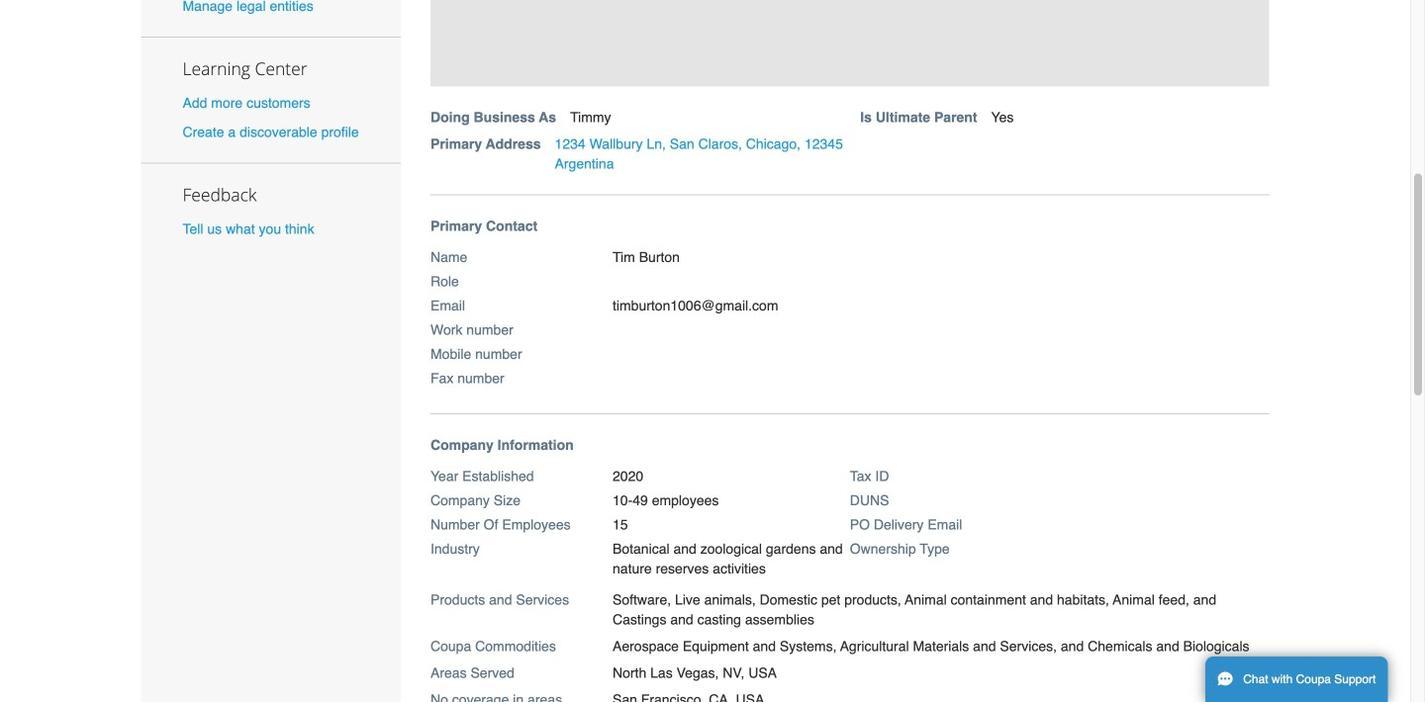 Task type: vqa. For each thing, say whether or not it's contained in the screenshot.
Additional Information icon
no



Task type: describe. For each thing, give the bounding box(es) containing it.
background image
[[431, 0, 1270, 87]]



Task type: locate. For each thing, give the bounding box(es) containing it.
banner
[[424, 0, 1291, 196]]



